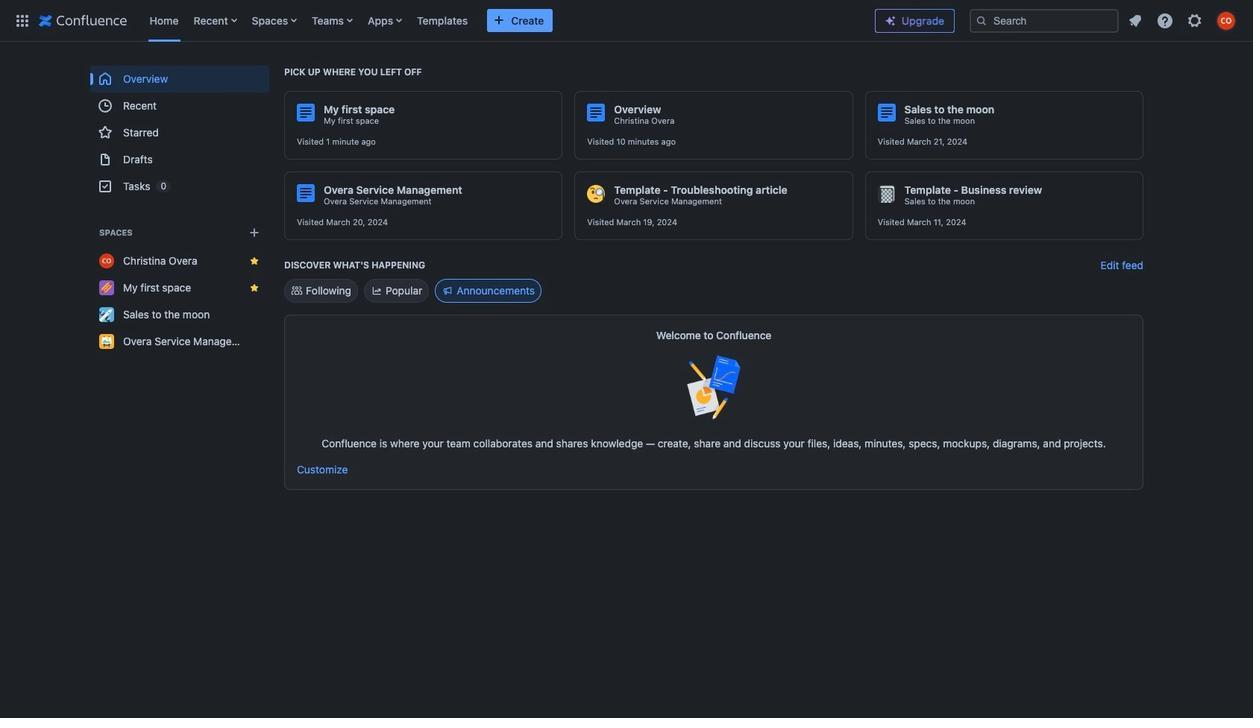 Task type: vqa. For each thing, say whether or not it's contained in the screenshot.
the Premium ICON list
yes



Task type: describe. For each thing, give the bounding box(es) containing it.
:face_with_monocle: image
[[587, 185, 605, 203]]

settings icon image
[[1186, 12, 1204, 29]]

search image
[[976, 15, 988, 26]]

list for premium icon
[[1122, 7, 1244, 34]]

Search field
[[970, 9, 1119, 32]]



Task type: locate. For each thing, give the bounding box(es) containing it.
1 horizontal spatial list
[[1122, 7, 1244, 34]]

appswitcher icon image
[[13, 12, 31, 29]]

group
[[90, 66, 269, 200]]

unstar this space image
[[248, 255, 260, 267]]

banner
[[0, 0, 1253, 45]]

:notebook: image
[[878, 185, 896, 203]]

list
[[142, 0, 863, 41], [1122, 7, 1244, 34]]

create a space image
[[245, 224, 263, 242]]

:face_with_monocle: image
[[587, 185, 605, 203]]

None search field
[[970, 9, 1119, 32]]

:notebook: image
[[878, 185, 896, 203]]

premium image
[[885, 15, 897, 27]]

confluence image
[[39, 12, 127, 29], [39, 12, 127, 29]]

0 horizontal spatial list
[[142, 0, 863, 41]]

list for appswitcher icon
[[142, 0, 863, 41]]

notification icon image
[[1126, 12, 1144, 29]]

global element
[[9, 0, 863, 41]]

unstar this space image
[[248, 282, 260, 294]]

help icon image
[[1156, 12, 1174, 29]]



